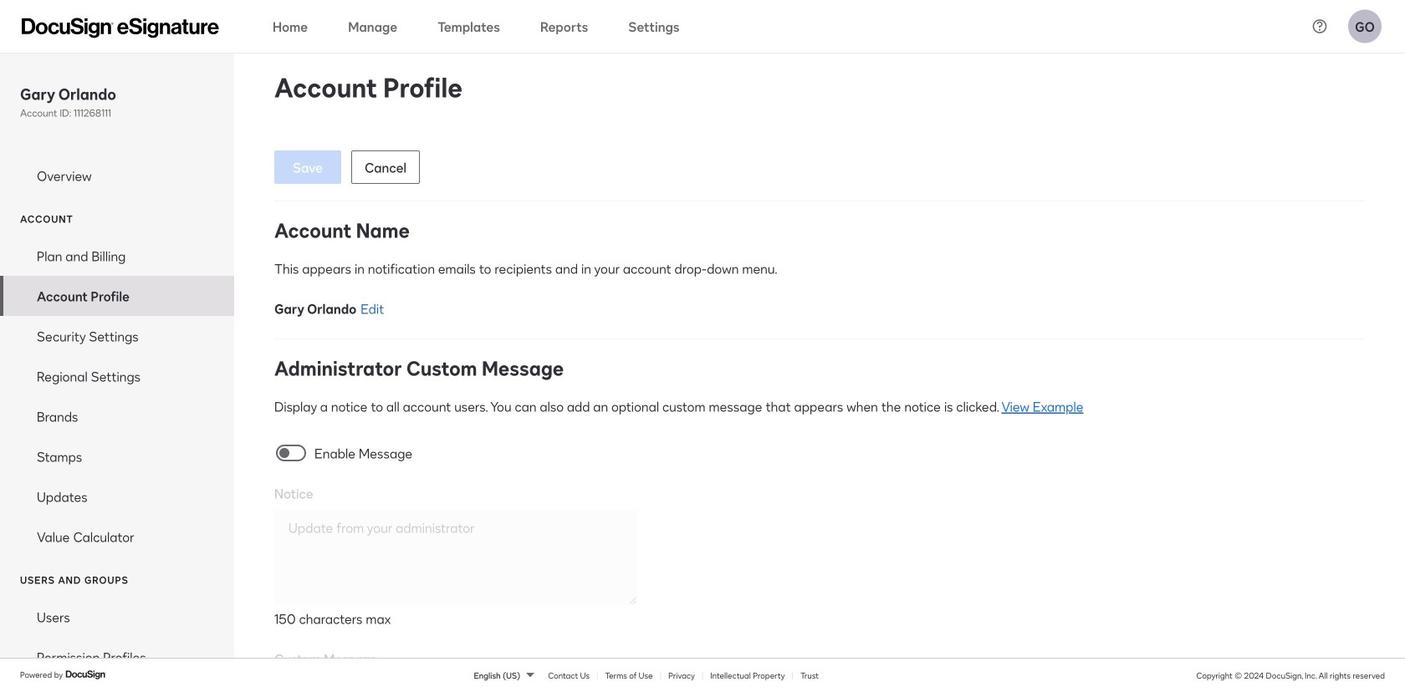 Task type: vqa. For each thing, say whether or not it's contained in the screenshot.
"TAB PANEL"
no



Task type: describe. For each thing, give the bounding box(es) containing it.
account element
[[0, 236, 234, 557]]



Task type: locate. For each thing, give the bounding box(es) containing it.
docusign image
[[65, 668, 107, 682]]

docusign admin image
[[22, 18, 219, 38]]

users and groups element
[[0, 597, 234, 692]]

None text field
[[274, 510, 638, 606]]



